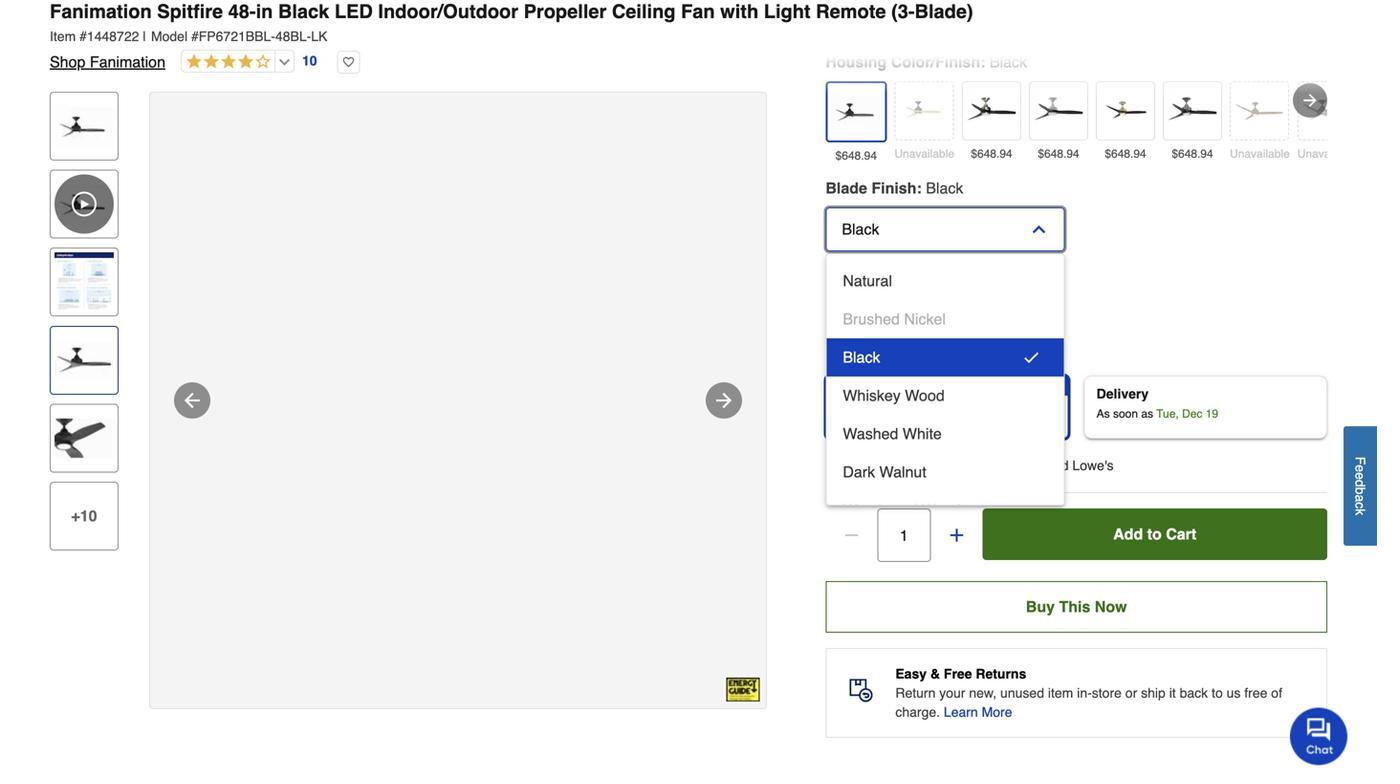 Task type: locate. For each thing, give the bounding box(es) containing it.
spitfire
[[157, 0, 223, 22]]

push
[[1292, 0, 1323, 7]]

1 horizontal spatial :
[[981, 53, 986, 71]]

0 horizontal spatial a
[[968, 0, 975, 7]]

1 vertical spatial :
[[917, 179, 922, 197]]

brushed satin brass image
[[1101, 86, 1151, 136]]

infinite
[[1017, 10, 1056, 26]]

1 vertical spatial to
[[1212, 686, 1224, 701]]

dec
[[1183, 408, 1203, 421]]

chicago-
[[960, 458, 1013, 474]]

buy
[[1026, 599, 1055, 616]]

$648.94 for the matte white image
[[1039, 147, 1080, 161]]

0 vertical spatial wood
[[905, 387, 945, 405]]

black down brushed
[[843, 349, 881, 367]]

item
[[1049, 686, 1074, 701]]

with
[[1132, 0, 1155, 7], [721, 0, 759, 22]]

0 horizontal spatial to
[[1148, 526, 1162, 544]]

Stepper number input field with increment and decrement buttons number field
[[878, 509, 931, 563]]

pickup down white
[[900, 458, 940, 474]]

0 horizontal spatial pickup
[[839, 387, 882, 402]]

fan
[[681, 0, 715, 22], [826, 269, 853, 287]]

with left light
[[721, 0, 759, 22]]

remote
[[816, 0, 887, 22]]

unavailable for driftwood image
[[1231, 147, 1291, 161]]

1 fan from the left
[[944, 10, 963, 26]]

item number 1 4 4 8 7 2 2 and model number f p 6 7 2 1 b b l - 4 8 b l - l k element
[[50, 27, 1328, 46]]

0 horizontal spatial #
[[80, 29, 87, 44]]

light
[[764, 0, 811, 22]]

learn more
[[944, 705, 1013, 721]]

pickup
[[839, 387, 882, 402], [900, 458, 940, 474]]

black inside fanimation spitfire 48-in black led indoor/outdoor propeller ceiling fan with light remote (3-blade) item # 1448722 | model # fp6721bbl-48bl-lk
[[278, 0, 329, 22]]

unused
[[1001, 686, 1045, 701]]

48bl-
[[275, 29, 311, 44]]

1 horizontal spatial fan
[[1301, 10, 1319, 26]]

led
[[335, 0, 373, 22]]

0 horizontal spatial fan
[[944, 10, 963, 26]]

3 unavailable from the left
[[1298, 147, 1358, 161]]

$648.94 down galvanized image
[[1172, 147, 1214, 161]]

walnut
[[880, 464, 927, 481]]

dark bronze image
[[900, 86, 950, 136]]

1 horizontal spatial with
[[1132, 0, 1155, 7]]

weathered wood button
[[827, 492, 1064, 530]]

fan up "item number 1 4 4 8 7 2 2 and model number f p 6 7 2 1 b b l - 4 8 b l - l k" element
[[681, 0, 715, 22]]

fanimation
[[50, 0, 152, 22], [90, 53, 165, 71]]

fanimation down 1448722
[[90, 53, 165, 71]]

: right blade at the right
[[917, 179, 922, 197]]

battery
[[1240, 0, 1280, 7]]

e up d
[[1353, 465, 1369, 473]]

brushed nickel image
[[967, 86, 1017, 136]]

to right add
[[1148, 526, 1162, 544]]

a up speeds,
[[968, 0, 975, 7]]

plus image
[[948, 526, 967, 545]]

easy
[[896, 667, 927, 682]]

1 horizontal spatial a
[[1353, 495, 1369, 502]]

chat invite button image
[[1291, 708, 1349, 766]]

with up 'fan/light'
[[1132, 0, 1155, 7]]

black inside button
[[843, 349, 881, 367]]

2 horizontal spatial unavailable
[[1298, 147, 1358, 161]]

$648.94 down brushed nickel "image"
[[972, 147, 1013, 161]]

black up 48bl-
[[278, 0, 329, 22]]

whiskey wood button
[[827, 377, 1064, 415]]

|
[[143, 29, 146, 44]]

shop fanimation
[[50, 53, 165, 71]]

0 vertical spatial fan
[[681, 0, 715, 22]]

shop
[[50, 53, 86, 71]]

fanimation  #fp6721bbl-48bl-lk - thumbnail4 image
[[55, 409, 114, 468]]

unavailable down matte greige image
[[1298, 147, 1358, 161]]

1 horizontal spatial unavailable
[[1231, 147, 1291, 161]]

0 vertical spatial :
[[981, 53, 986, 71]]

$648.94 down the matte white image
[[1039, 147, 1080, 161]]

powering
[[1243, 10, 1297, 26]]

$648.94 for galvanized image
[[1172, 147, 1214, 161]]

2 # from the left
[[191, 29, 199, 44]]

1 horizontal spatial to
[[1212, 686, 1224, 701]]

1 horizontal spatial fan
[[826, 269, 853, 287]]

1 unavailable from the left
[[895, 147, 955, 161]]

one
[[1159, 0, 1181, 7]]

fanimation  #fp6721bbl-48bl-lk - thumbnail2 image
[[55, 253, 114, 312]]

ship
[[1142, 686, 1166, 701]]

$648.94 down brushed satin brass image
[[1105, 147, 1147, 161]]

dark
[[843, 464, 876, 481]]

tr500
[[979, 0, 1019, 7]]

washed white
[[843, 425, 942, 443]]

fan up 48 on the right top of page
[[826, 269, 853, 287]]

1 with from the left
[[1132, 0, 1155, 7]]

1 # from the left
[[80, 29, 87, 44]]

light
[[1060, 10, 1084, 26]]

diameter
[[858, 269, 923, 287]]

wood up plus image
[[922, 502, 962, 520]]

free pickup
[[861, 458, 940, 474]]

f e e d b a c k button
[[1344, 427, 1378, 546]]

fanimation up 1448722
[[50, 0, 152, 22]]

0 vertical spatial a
[[968, 0, 975, 7]]

unavailable for dark bronze image
[[895, 147, 955, 161]]

easy & free returns return your new, unused item in-store or ship it back to us free of charge.
[[896, 667, 1283, 721]]

# down spitfire at the left of page
[[191, 29, 199, 44]]

a inside control: includes a tr500 hand-held remote with one 12v 23a battery - push buttons control 3 fan speeds, infinite light levels, fan/light timer, and powering fan off
[[968, 0, 975, 7]]

: for housing color/finish
[[981, 53, 986, 71]]

to inside easy & free returns return your new, unused item in-store or ship it back to us free of charge.
[[1212, 686, 1224, 701]]

unavailable down driftwood image
[[1231, 147, 1291, 161]]

delivery as soon as tue, dec 19
[[1097, 387, 1219, 421]]

fanimation  #fp6721bbl-48bl-lk - thumbnail image
[[55, 97, 114, 156]]

energy guide image
[[727, 678, 760, 702]]

buttons
[[841, 10, 885, 26]]

learn more link
[[944, 703, 1013, 722]]

e up b
[[1353, 473, 1369, 480]]

a up k
[[1353, 495, 1369, 502]]

wood up white
[[905, 387, 945, 405]]

$648.94 for brushed satin brass image
[[1105, 147, 1147, 161]]

-
[[1284, 0, 1289, 7]]

whiskey
[[843, 387, 901, 405]]

0 vertical spatial fanimation
[[50, 0, 152, 22]]

0 horizontal spatial :
[[917, 179, 922, 197]]

add
[[1114, 526, 1144, 544]]

fan down push
[[1301, 10, 1319, 26]]

: down speeds,
[[981, 53, 986, 71]]

free
[[944, 667, 973, 682]]

$648.94 up blade at the right
[[836, 149, 877, 163]]

0 vertical spatial pickup
[[839, 387, 882, 402]]

0 horizontal spatial unavailable
[[895, 147, 955, 161]]

arrow left image
[[181, 389, 204, 412]]

option group
[[818, 368, 1336, 447]]

pickup up washed
[[839, 387, 882, 402]]

1 horizontal spatial #
[[191, 29, 199, 44]]

to left us
[[1212, 686, 1224, 701]]

fan right '3'
[[944, 10, 963, 26]]

add to cart button
[[983, 509, 1328, 561]]

unavailable
[[895, 147, 955, 161], [1231, 147, 1291, 161], [1298, 147, 1358, 161]]

2 with from the left
[[721, 0, 759, 22]]

arrow right image
[[1301, 91, 1320, 110]]

item
[[50, 29, 76, 44]]

your
[[940, 686, 966, 701]]

a
[[968, 0, 975, 7], [1353, 495, 1369, 502]]

blade finish : black
[[826, 179, 964, 197]]

2 unavailable from the left
[[1231, 147, 1291, 161]]

f
[[1353, 457, 1369, 465]]

washed
[[843, 425, 899, 443]]

option group containing pickup
[[818, 368, 1336, 447]]

control
[[889, 10, 929, 26]]

k
[[1353, 509, 1369, 516]]

#
[[80, 29, 87, 44], [191, 29, 199, 44]]

1 horizontal spatial pickup
[[900, 458, 940, 474]]

+10 button
[[50, 482, 119, 551]]

housing color/finish : black
[[826, 53, 1028, 71]]

e
[[1353, 465, 1369, 473], [1353, 473, 1369, 480]]

# right item
[[80, 29, 87, 44]]

unavailable down dark bronze image
[[895, 147, 955, 161]]

12v
[[1185, 0, 1209, 7]]

levels,
[[1088, 10, 1126, 26]]

black image
[[832, 87, 882, 137]]

timer,
[[1180, 10, 1213, 26]]

matte greige image
[[1303, 86, 1353, 136]]

0 vertical spatial to
[[1148, 526, 1162, 544]]

1 vertical spatial a
[[1353, 495, 1369, 502]]

1448722
[[87, 29, 139, 44]]

1 vertical spatial fanimation
[[90, 53, 165, 71]]

model
[[151, 29, 188, 44]]

delivery
[[1097, 387, 1149, 402]]

f e e d b a c k
[[1353, 457, 1369, 516]]

to
[[1148, 526, 1162, 544], [1212, 686, 1224, 701]]

this
[[1060, 599, 1091, 616]]

1 vertical spatial wood
[[922, 502, 962, 520]]

0 horizontal spatial with
[[721, 0, 759, 22]]

0 horizontal spatial fan
[[681, 0, 715, 22]]

indoor/outdoor
[[378, 0, 519, 22]]



Task type: describe. For each thing, give the bounding box(es) containing it.
ceiling
[[612, 0, 676, 22]]

&
[[931, 667, 941, 682]]

fanimation  #fp6721bbl-48bl-lk - thumbnail3 image
[[55, 331, 114, 390]]

$648.94 for brushed nickel "image"
[[972, 147, 1013, 161]]

with inside control: includes a tr500 hand-held remote with one 12v 23a battery - push buttons control 3 fan speeds, infinite light levels, fan/light timer, and powering fan off
[[1132, 0, 1155, 7]]

fan inside fanimation spitfire 48-in black led indoor/outdoor propeller ceiling fan with light remote (3-blade) item # 1448722 | model # fp6721bbl-48bl-lk
[[681, 0, 715, 22]]

black button
[[827, 339, 1064, 377]]

wood for whiskey wood
[[905, 387, 945, 405]]

off
[[841, 29, 856, 45]]

fan diameter (inches)
[[826, 269, 986, 287]]

a inside button
[[1353, 495, 1369, 502]]

blade)
[[915, 0, 974, 22]]

speeds,
[[966, 10, 1013, 26]]

$648.94 for black image
[[836, 149, 877, 163]]

weathered wood
[[843, 502, 962, 520]]

2 fan from the left
[[1301, 10, 1319, 26]]

dark walnut
[[843, 464, 927, 481]]

more
[[982, 705, 1013, 721]]

fanimation inside fanimation spitfire 48-in black led indoor/outdoor propeller ceiling fan with light remote (3-blade) item # 1448722 | model # fp6721bbl-48bl-lk
[[50, 0, 152, 22]]

pickup inside option group
[[839, 387, 882, 402]]

lowe's
[[1073, 458, 1114, 474]]

wood for weathered wood
[[922, 502, 962, 520]]

buy this now
[[1026, 599, 1128, 616]]

b
[[1353, 488, 1369, 495]]

in-
[[1078, 686, 1093, 701]]

returns
[[976, 667, 1027, 682]]

lk
[[311, 29, 328, 44]]

control:
[[841, 0, 911, 7]]

white
[[903, 425, 942, 443]]

tue,
[[1157, 408, 1180, 421]]

includes
[[914, 0, 964, 7]]

whiskey wood
[[843, 387, 945, 405]]

brushed nickel
[[843, 311, 946, 328]]

free
[[1245, 686, 1268, 701]]

add to cart
[[1114, 526, 1197, 544]]

with inside fanimation spitfire 48-in black led indoor/outdoor propeller ceiling fan with light remote (3-blade) item # 1448722 | model # fp6721bbl-48bl-lk
[[721, 0, 759, 22]]

1 vertical spatial pickup
[[900, 458, 940, 474]]

+10
[[71, 508, 97, 525]]

fp6721bbl-
[[199, 29, 275, 44]]

to inside 'add to cart' button
[[1148, 526, 1162, 544]]

48-
[[228, 0, 256, 22]]

checkmark image
[[1022, 348, 1041, 367]]

new,
[[970, 686, 997, 701]]

black right finish
[[926, 179, 964, 197]]

minus image
[[842, 526, 861, 545]]

charge.
[[896, 705, 941, 721]]

1 e from the top
[[1353, 465, 1369, 473]]

black down speeds,
[[990, 53, 1028, 71]]

propeller
[[524, 0, 607, 22]]

housing
[[826, 53, 887, 71]]

of
[[1272, 686, 1283, 701]]

in
[[256, 0, 273, 22]]

60
[[888, 307, 905, 324]]

arrow right image
[[713, 389, 736, 412]]

held
[[1057, 0, 1082, 7]]

nickel
[[905, 311, 946, 328]]

fanimation spitfire 48-in black led indoor/outdoor propeller ceiling fan with light remote (3-blade) item # 1448722 | model # fp6721bbl-48bl-lk
[[50, 0, 974, 44]]

3.8 stars image
[[182, 54, 271, 71]]

or
[[1126, 686, 1138, 701]]

as
[[1097, 408, 1111, 421]]

: for blade finish
[[917, 179, 922, 197]]

unavailable for matte greige image
[[1298, 147, 1358, 161]]

matte white image
[[1034, 86, 1084, 136]]

learn
[[944, 705, 979, 721]]

driftwood image
[[1235, 86, 1285, 136]]

(3-
[[892, 0, 915, 22]]

it
[[1170, 686, 1177, 701]]

blade
[[826, 179, 868, 197]]

1 vertical spatial fan
[[826, 269, 853, 287]]

(inches)
[[927, 269, 986, 287]]

galvanized image
[[1168, 86, 1218, 136]]

finish
[[872, 179, 917, 197]]

brickyard
[[1013, 458, 1069, 474]]

48
[[839, 307, 856, 324]]

chicago-brickyard lowe's
[[960, 458, 1114, 474]]

dark walnut button
[[827, 454, 1064, 492]]

control: includes a tr500 hand-held remote with one 12v 23a battery - push buttons control 3 fan speeds, infinite light levels, fan/light timer, and powering fan off
[[841, 0, 1323, 45]]

fan/light
[[1130, 10, 1176, 26]]

return
[[896, 686, 936, 701]]

3
[[933, 10, 940, 26]]

and
[[1217, 10, 1239, 26]]

store
[[1093, 686, 1122, 701]]

heart outline image
[[337, 51, 360, 74]]

10
[[302, 53, 317, 69]]

brushed
[[843, 311, 900, 328]]

now
[[1095, 599, 1128, 616]]

2 e from the top
[[1353, 473, 1369, 480]]

soon
[[1114, 408, 1139, 421]]

color/finish
[[892, 53, 981, 71]]

pickup image
[[838, 458, 853, 474]]

23a
[[1213, 0, 1236, 7]]

washed white button
[[827, 415, 1064, 454]]

c
[[1353, 502, 1369, 509]]

buy this now button
[[826, 582, 1328, 633]]

remote
[[1086, 0, 1128, 7]]

brushed nickel button
[[827, 301, 1064, 339]]



Task type: vqa. For each thing, say whether or not it's contained in the screenshot.
us
yes



